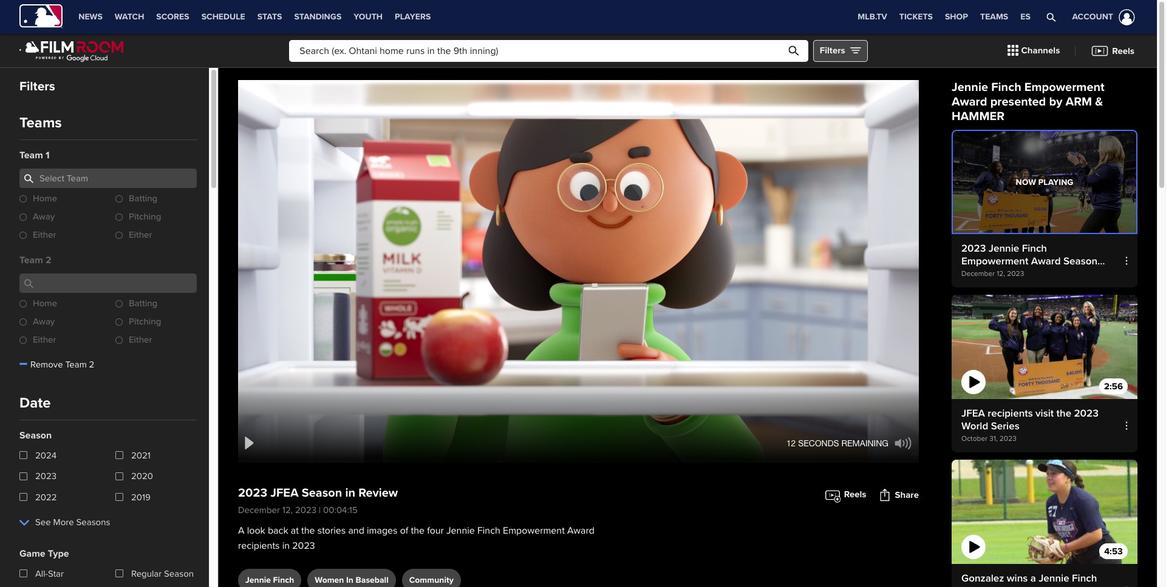 Task type: locate. For each thing, give the bounding box(es) containing it.
4:53
[[1104, 547, 1123, 557]]

mlb.tv link
[[852, 0, 893, 34]]

2 batting from the top
[[129, 298, 157, 309]]

1 vertical spatial reels button
[[824, 485, 866, 507]]

youth link
[[348, 0, 389, 34]]

news link
[[72, 0, 109, 34]]

schedule link
[[195, 0, 251, 34]]

1 vertical spatial team
[[19, 255, 43, 267]]

all-
[[35, 569, 48, 580]]

home
[[33, 193, 57, 204], [33, 298, 57, 309]]

0 horizontal spatial reels
[[844, 490, 866, 501]]

option group
[[19, 193, 101, 249], [115, 193, 197, 249], [19, 298, 101, 354], [115, 298, 197, 354]]

2023 down "2024"
[[35, 471, 57, 482]]

0 vertical spatial home
[[33, 193, 57, 204]]

watch link
[[109, 0, 150, 34]]

0 horizontal spatial recipients
[[238, 540, 280, 553]]

more
[[53, 518, 74, 528]]

community link
[[402, 570, 461, 588]]

see more seasons
[[35, 518, 110, 528]]

reels button
[[1082, 38, 1144, 63], [824, 485, 866, 507]]

remaining
[[841, 439, 889, 449]]

0 vertical spatial batting
[[129, 193, 157, 204]]

0 vertical spatial empowerment
[[1024, 80, 1105, 95]]

secondary navigation element
[[72, 0, 437, 34], [437, 0, 539, 34]]

Select Team text field
[[19, 169, 197, 188]]

regular
[[131, 569, 162, 580]]

team for team 2
[[19, 255, 43, 267]]

0 vertical spatial pitching
[[129, 211, 161, 222]]

players link
[[389, 0, 437, 34]]

recipients inside a look back at the stories and images of the four jennie finch empowerment award recipients in 2023
[[238, 540, 280, 553]]

2 vertical spatial team
[[65, 360, 87, 371]]

tickets link
[[893, 0, 939, 34]]

schedule
[[201, 12, 245, 22]]

top navigation menu bar
[[0, 0, 1157, 34]]

share
[[895, 490, 919, 501]]

away up the 'team 2'
[[33, 211, 55, 222]]

1 horizontal spatial filters
[[820, 45, 845, 56]]

teams
[[980, 12, 1008, 22], [19, 114, 62, 132]]

2023 up december
[[238, 486, 267, 501]]

finch left the women
[[273, 576, 294, 586]]

es link
[[1014, 0, 1037, 34]]

finch
[[991, 80, 1021, 95], [477, 525, 500, 537], [1072, 573, 1097, 586], [273, 576, 294, 586]]

&
[[1095, 95, 1103, 109]]

season
[[19, 430, 52, 442], [302, 486, 342, 501], [164, 569, 194, 580]]

00:04:15
[[323, 505, 358, 516]]

jfea winners visit 2023 ws image
[[952, 295, 1138, 400]]

baseball
[[356, 576, 389, 586]]

2 inside 'button'
[[89, 360, 94, 371]]

jennie finch
[[245, 576, 294, 586]]

2 secondary navigation element from the left
[[437, 0, 539, 34]]

12
[[786, 439, 796, 449]]

award inside jennie finch empowerment award presented by arm & hammer
[[952, 95, 987, 109]]

away for 1
[[33, 211, 55, 222]]

2 away from the top
[[33, 317, 55, 328]]

0 vertical spatial 2
[[46, 255, 51, 267]]

mlb media player group
[[238, 80, 919, 463]]

review
[[358, 486, 398, 501]]

seconds
[[798, 439, 839, 449]]

major league baseball image
[[19, 4, 63, 28]]

finch right four
[[477, 525, 500, 537]]

1 vertical spatial teams
[[19, 114, 62, 132]]

series
[[991, 420, 1019, 433]]

reels button down account dropdown button
[[1082, 38, 1144, 63]]

2 vertical spatial season
[[164, 569, 194, 580]]

teams left 'es'
[[980, 12, 1008, 22]]

remove
[[30, 360, 63, 371]]

1 vertical spatial award
[[567, 525, 594, 537]]

away up remove
[[33, 317, 55, 328]]

stats link
[[251, 0, 288, 34]]

in right the women
[[346, 576, 353, 586]]

1 away from the top
[[33, 211, 55, 222]]

account button
[[1058, 0, 1138, 34]]

jennie right four
[[446, 525, 475, 537]]

0 horizontal spatial teams
[[19, 114, 62, 132]]

finch inside jennie finch empowerment award presented by arm & hammer
[[991, 80, 1021, 95]]

2 horizontal spatial season
[[302, 486, 342, 501]]

2 horizontal spatial the
[[1056, 408, 1071, 420]]

2023 down at
[[292, 540, 315, 553]]

by
[[1049, 95, 1062, 109]]

0 horizontal spatial filters
[[19, 79, 55, 94]]

jfea inside jfea recipients visit the 2023 world series october 31, 2023
[[961, 408, 985, 420]]

1 vertical spatial reels
[[844, 490, 866, 501]]

presented
[[990, 95, 1046, 109]]

empowerment inside a look back at the stories and images of the four jennie finch empowerment award recipients in 2023
[[503, 525, 565, 537]]

0 vertical spatial award
[[952, 95, 987, 109]]

in inside a look back at the stories and images of the four jennie finch empowerment award recipients in 2023
[[282, 540, 290, 553]]

in down back
[[282, 540, 290, 553]]

1 horizontal spatial season
[[164, 569, 194, 580]]

1 horizontal spatial teams
[[980, 12, 1008, 22]]

home down the 1
[[33, 193, 57, 204]]

1 horizontal spatial reels
[[1112, 45, 1134, 56]]

jennie inside jennie finch link
[[245, 576, 271, 586]]

filters
[[820, 45, 845, 56], [19, 79, 55, 94]]

pitching for 2
[[129, 317, 161, 328]]

in
[[345, 486, 355, 501], [282, 540, 290, 553], [346, 576, 353, 586]]

0 vertical spatial reels
[[1112, 45, 1134, 56]]

secondary navigation element containing news
[[72, 0, 437, 34]]

recipients down look
[[238, 540, 280, 553]]

teams up team 1
[[19, 114, 62, 132]]

the right at
[[301, 525, 315, 537]]

recipients inside jfea recipients visit the 2023 world series october 31, 2023
[[988, 408, 1033, 420]]

standings
[[294, 12, 341, 22]]

a
[[1030, 573, 1036, 586]]

reels
[[1112, 45, 1134, 56], [844, 490, 866, 501]]

jfea up october
[[961, 408, 985, 420]]

None text field
[[19, 274, 197, 294]]

1 vertical spatial empowerment
[[503, 525, 565, 537]]

season up "2024"
[[19, 430, 52, 442]]

recipients up 31,
[[988, 408, 1033, 420]]

1 horizontal spatial award
[[952, 95, 987, 109]]

seasons
[[76, 518, 110, 528]]

news
[[78, 12, 103, 22]]

12 seconds remaining
[[786, 439, 889, 449]]

0 vertical spatial away
[[33, 211, 55, 222]]

2020
[[131, 471, 153, 482]]

jfea recipients visit the 2023 world series october 31, 2023
[[961, 408, 1099, 444]]

jennie inside jennie finch empowerment award presented by arm & hammer
[[952, 80, 988, 95]]

0 vertical spatial jfea
[[961, 408, 985, 420]]

31,
[[989, 435, 998, 444]]

the right visit
[[1056, 408, 1071, 420]]

stats
[[257, 12, 282, 22]]

gonzalez
[[961, 573, 1004, 586]]

1 vertical spatial in
[[282, 540, 290, 553]]

2 horizontal spatial award
[[1031, 586, 1061, 588]]

0 vertical spatial in
[[345, 486, 355, 501]]

batting
[[129, 193, 157, 204], [129, 298, 157, 309]]

community
[[409, 576, 454, 586]]

2 pitching from the top
[[129, 317, 161, 328]]

2 vertical spatial award
[[1031, 586, 1061, 588]]

teams link
[[974, 0, 1014, 34]]

away
[[33, 211, 55, 222], [33, 317, 55, 328]]

reels down account dropdown button
[[1112, 45, 1134, 56]]

1 vertical spatial recipients
[[238, 540, 280, 553]]

channels button
[[998, 38, 1069, 63]]

2023
[[1074, 408, 1099, 420], [1000, 435, 1017, 444], [35, 471, 57, 482], [238, 486, 267, 501], [295, 505, 317, 516], [292, 540, 315, 553]]

0 vertical spatial teams
[[980, 12, 1008, 22]]

1 horizontal spatial jfea
[[961, 408, 985, 420]]

reels button down '12 seconds remaining' at the right of page
[[824, 485, 866, 507]]

remove team 2 button
[[19, 354, 94, 376]]

home for 2
[[33, 298, 57, 309]]

1 horizontal spatial reels button
[[1082, 38, 1144, 63]]

award inside a look back at the stories and images of the four jennie finch empowerment award recipients in 2023
[[567, 525, 594, 537]]

gonzalez receives a jfea image
[[952, 460, 1138, 565]]

team
[[19, 149, 43, 162], [19, 255, 43, 267], [65, 360, 87, 371]]

1 vertical spatial 2
[[89, 360, 94, 371]]

2023 right visit
[[1074, 408, 1099, 420]]

1 pitching from the top
[[129, 211, 161, 222]]

jennie down look
[[245, 576, 271, 586]]

0 horizontal spatial 2
[[46, 255, 51, 267]]

1 batting from the top
[[129, 193, 157, 204]]

1 vertical spatial batting
[[129, 298, 157, 309]]

season up the |
[[302, 486, 342, 501]]

2
[[46, 255, 51, 267], [89, 360, 94, 371]]

jennie up hammer
[[952, 80, 988, 95]]

1 horizontal spatial recipients
[[988, 408, 1033, 420]]

0 vertical spatial season
[[19, 430, 52, 442]]

finch inside a look back at the stories and images of the four jennie finch empowerment award recipients in 2023
[[477, 525, 500, 537]]

in up 00:04:15
[[345, 486, 355, 501]]

0 horizontal spatial award
[[567, 525, 594, 537]]

back
[[268, 525, 288, 537]]

0 horizontal spatial jfea
[[270, 486, 299, 501]]

either
[[33, 230, 56, 241], [129, 230, 152, 241], [33, 335, 56, 346], [129, 335, 152, 346]]

empowerment inside the gonzalez wins a jennie finch empowerment award
[[961, 586, 1028, 588]]

home down the 'team 2'
[[33, 298, 57, 309]]

jfea up 12,
[[270, 486, 299, 501]]

2019
[[131, 492, 151, 503]]

1 vertical spatial pitching
[[129, 317, 161, 328]]

finch up hammer
[[991, 80, 1021, 95]]

youth
[[354, 12, 383, 22]]

images
[[367, 525, 398, 537]]

the right of
[[411, 525, 425, 537]]

gonzalez wins a jennie finch empowerment award
[[961, 573, 1097, 588]]

1 vertical spatial away
[[33, 317, 55, 328]]

0 vertical spatial recipients
[[988, 408, 1033, 420]]

2 home from the top
[[33, 298, 57, 309]]

0 horizontal spatial season
[[19, 430, 52, 442]]

1 vertical spatial jfea
[[270, 486, 299, 501]]

1 horizontal spatial 2
[[89, 360, 94, 371]]

batting for 1
[[129, 193, 157, 204]]

standings link
[[288, 0, 348, 34]]

0 vertical spatial team
[[19, 149, 43, 162]]

season right regular
[[164, 569, 194, 580]]

1 secondary navigation element from the left
[[72, 0, 437, 34]]

;
[[238, 81, 240, 94]]

jennie right a
[[1039, 573, 1069, 586]]

1 vertical spatial season
[[302, 486, 342, 501]]

women in baseball
[[315, 576, 389, 586]]

jfea
[[961, 408, 985, 420], [270, 486, 299, 501]]

1 home from the top
[[33, 193, 57, 204]]

in inside 2023 jfea season in review december 12, 2023 | 00:04:15
[[345, 486, 355, 501]]

2 vertical spatial empowerment
[[961, 586, 1028, 588]]

1 vertical spatial home
[[33, 298, 57, 309]]

reels left share "button"
[[844, 490, 866, 501]]

pitching
[[129, 211, 161, 222], [129, 317, 161, 328]]

12 seconds remaining element
[[782, 439, 889, 449]]

0 vertical spatial reels button
[[1082, 38, 1144, 63]]

finch right a
[[1072, 573, 1097, 586]]

wins
[[1007, 573, 1028, 586]]

season inside 2023 jfea season in review december 12, 2023 | 00:04:15
[[302, 486, 342, 501]]

0 vertical spatial filters
[[820, 45, 845, 56]]



Task type: describe. For each thing, give the bounding box(es) containing it.
all-star
[[35, 569, 64, 580]]

2:56
[[1104, 381, 1123, 392]]

game type
[[19, 548, 69, 560]]

1 vertical spatial filters
[[19, 79, 55, 94]]

filters button
[[813, 40, 868, 62]]

1 horizontal spatial the
[[411, 525, 425, 537]]

2023 jfea season in review december 12, 2023 | 00:04:15
[[238, 486, 398, 516]]

jennie finch empowerment award presented by arm & hammer
[[952, 80, 1105, 124]]

world
[[961, 420, 988, 433]]

players
[[395, 12, 431, 22]]

2 vertical spatial in
[[346, 576, 353, 586]]

1
[[46, 149, 50, 162]]

at
[[291, 525, 299, 537]]

a
[[238, 525, 244, 537]]

regular season
[[131, 569, 194, 580]]

and
[[348, 525, 364, 537]]

share button
[[878, 485, 919, 507]]

home for 1
[[33, 193, 57, 204]]

mute (m) image
[[895, 437, 911, 450]]

channels
[[1021, 45, 1060, 56]]

hammer
[[952, 109, 1005, 124]]

see
[[35, 518, 51, 528]]

see more seasons button
[[19, 512, 110, 534]]

teams inside tertiary navigation element
[[980, 12, 1008, 22]]

jennie inside the gonzalez wins a jennie finch empowerment award
[[1039, 573, 1069, 586]]

2023 inside a look back at the stories and images of the four jennie finch empowerment award recipients in 2023
[[292, 540, 315, 553]]

mlb film room - powered by google cloud image
[[19, 39, 124, 62]]

2022
[[35, 492, 57, 503]]

stories
[[317, 525, 346, 537]]

shop link
[[939, 0, 974, 34]]

Free text search text field
[[289, 40, 808, 62]]

team for team 1
[[19, 149, 43, 162]]

away for 2
[[33, 317, 55, 328]]

0 horizontal spatial reels button
[[824, 485, 866, 507]]

es
[[1020, 12, 1031, 22]]

jfea inside 2023 jfea season in review december 12, 2023 | 00:04:15
[[270, 486, 299, 501]]

jennie finch link
[[238, 570, 301, 588]]

award inside the gonzalez wins a jennie finch empowerment award
[[1031, 586, 1061, 588]]

finch inside the gonzalez wins a jennie finch empowerment award
[[1072, 573, 1097, 586]]

watch
[[115, 12, 144, 22]]

look
[[247, 525, 265, 537]]

the inside jfea recipients visit the 2023 world series october 31, 2023
[[1056, 408, 1071, 420]]

tickets
[[899, 12, 933, 22]]

play (space) image
[[245, 437, 254, 450]]

october
[[961, 435, 988, 444]]

2024
[[35, 451, 57, 461]]

2021
[[131, 451, 151, 461]]

scores link
[[150, 0, 195, 34]]

0 horizontal spatial the
[[301, 525, 315, 537]]

account
[[1072, 12, 1113, 22]]

batting for 2
[[129, 298, 157, 309]]

december
[[238, 505, 280, 516]]

a look back at the stories and images of the four jennie finch empowerment award recipients in 2023
[[238, 525, 594, 553]]

filters inside button
[[820, 45, 845, 56]]

star
[[48, 569, 64, 580]]

tertiary navigation element
[[852, 0, 1037, 34]]

visit
[[1036, 408, 1054, 420]]

arm
[[1066, 95, 1092, 109]]

game
[[19, 548, 45, 560]]

team 2
[[19, 255, 51, 267]]

|
[[319, 505, 321, 516]]

empowerment inside jennie finch empowerment award presented by arm & hammer
[[1024, 80, 1105, 95]]

jennie inside a look back at the stories and images of the four jennie finch empowerment award recipients in 2023
[[446, 525, 475, 537]]

four
[[427, 525, 444, 537]]

women
[[315, 576, 344, 586]]

of
[[400, 525, 408, 537]]

shop
[[945, 12, 968, 22]]

2023 left the |
[[295, 505, 317, 516]]

mlb.tv
[[858, 12, 887, 22]]

12,
[[282, 505, 293, 516]]

team inside 'button'
[[65, 360, 87, 371]]

team 1
[[19, 149, 50, 162]]

2023 down series
[[1000, 435, 1017, 444]]

pitching for 1
[[129, 211, 161, 222]]

date
[[19, 395, 51, 413]]

women in baseball link
[[308, 570, 396, 588]]

remove team 2
[[30, 360, 94, 371]]

scores
[[156, 12, 189, 22]]



Task type: vqa. For each thing, say whether or not it's contained in the screenshot.
(AZ within Saturday, Oct. 7 Game 1: TEX 3, BAL 2 (TEX leads, 1-0) Game 1: HOU 6, MIN 4 (HOU leads, 1-0) Game 1: PHI 3, ATL 0 (PHI leads, 1-0) Game 1: AZ 11, LAD 2 (AZ leads, 1-0)
no



